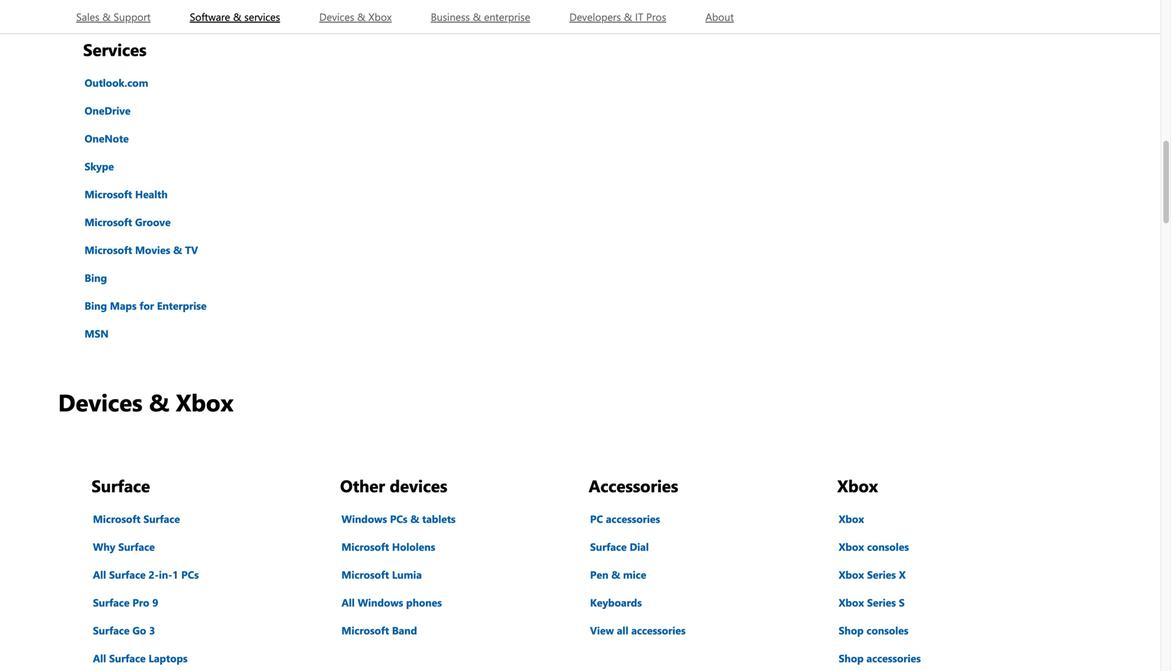 Task type: describe. For each thing, give the bounding box(es) containing it.
surface pro 9
[[93, 596, 158, 610]]

surface inside 'link'
[[118, 540, 155, 554]]

view
[[590, 624, 614, 638]]

accessories inside "view all accessories" link
[[632, 624, 686, 638]]

why surface
[[93, 540, 155, 554]]

sales & support
[[76, 10, 151, 24]]

msn
[[85, 327, 109, 341]]

developers
[[570, 10, 621, 24]]

bing for bing
[[85, 271, 107, 285]]

onenote
[[85, 131, 129, 145]]

for
[[140, 299, 154, 313]]

microsoft groove link
[[83, 214, 172, 230]]

0 vertical spatial windows
[[342, 512, 387, 526]]

all for all surface laptops
[[93, 652, 106, 666]]

outlook.com
[[85, 76, 148, 90]]

microsoft health
[[85, 187, 168, 201]]

microsoft hololens
[[342, 540, 435, 554]]

windows pcs & tablets link
[[340, 511, 457, 528]]

microsoft movies & tv link
[[83, 242, 200, 258]]

shop for shop consoles
[[839, 624, 864, 638]]

skype link
[[83, 158, 115, 175]]

all surface laptops link
[[92, 650, 189, 667]]

& for devices & xbox link
[[357, 10, 366, 24]]

shop consoles
[[839, 624, 909, 638]]

microsoft for microsoft lumia
[[342, 568, 389, 582]]

all surface 2-in-1 pcs
[[93, 568, 199, 582]]

band
[[392, 624, 417, 638]]

xbox series x
[[839, 568, 906, 582]]

go
[[132, 624, 146, 638]]

surface left pro
[[93, 596, 130, 610]]

1
[[172, 568, 178, 582]]

microsoft surface link
[[92, 511, 182, 528]]

it
[[635, 10, 644, 24]]

xbox series s link
[[838, 594, 906, 611]]

about link
[[704, 0, 736, 33]]

& for pen & mice link
[[612, 568, 620, 582]]

microsoft movies & tv
[[85, 243, 198, 257]]

xbox link
[[838, 511, 866, 528]]

all for all windows phones
[[342, 596, 355, 610]]

outlook.com link
[[83, 74, 150, 91]]

laptops
[[149, 652, 188, 666]]

surface go 3
[[93, 624, 155, 638]]

0 vertical spatial devices
[[319, 10, 354, 24]]

hololens
[[392, 540, 435, 554]]

3
[[149, 624, 155, 638]]

view all accessories link
[[589, 622, 687, 639]]

1 vertical spatial devices
[[58, 386, 143, 418]]

accessories for shop accessories
[[867, 652, 921, 666]]

microsoft band
[[342, 624, 417, 638]]

bing maps for enterprise link
[[83, 297, 208, 314]]

sales & support link
[[75, 0, 152, 33]]

enterprise
[[484, 10, 530, 24]]

business
[[431, 10, 470, 24]]

lumia
[[392, 568, 422, 582]]

surface pro 9 link
[[92, 594, 160, 611]]

about
[[706, 10, 734, 24]]

xbox series x link
[[838, 567, 907, 583]]

xbox inside xbox series x link
[[839, 568, 864, 582]]

surface dial link
[[589, 539, 651, 555]]

consoles for shop consoles
[[867, 624, 909, 638]]

groove
[[135, 215, 171, 229]]

bing link
[[83, 270, 108, 286]]

consoles for xbox consoles
[[867, 540, 909, 554]]

services
[[83, 38, 147, 60]]

surface up microsoft surface
[[92, 475, 150, 497]]

microsoft for microsoft hololens
[[342, 540, 389, 554]]

movies
[[135, 243, 170, 257]]

xbox series s
[[839, 596, 905, 610]]

shop for shop accessories
[[839, 652, 864, 666]]

skype
[[85, 159, 114, 173]]

in-
[[159, 568, 172, 582]]

other
[[340, 475, 385, 497]]

onedrive link
[[83, 102, 132, 119]]

health
[[135, 187, 168, 201]]

shop consoles link
[[838, 622, 910, 639]]

pen & mice link
[[589, 567, 648, 583]]

surface dial
[[590, 540, 649, 554]]

accessories for pc accessories
[[606, 512, 660, 526]]

series for s
[[867, 596, 896, 610]]

all surface 2-in-1 pcs link
[[92, 567, 200, 583]]

xbox inside xbox link
[[839, 512, 864, 526]]

all for all surface 2-in-1 pcs
[[93, 568, 106, 582]]

microsoft lumia link
[[340, 567, 423, 583]]



Task type: locate. For each thing, give the bounding box(es) containing it.
surface go 3 link
[[92, 622, 157, 639]]

&
[[102, 10, 111, 24], [233, 10, 242, 24], [357, 10, 366, 24], [473, 10, 481, 24], [624, 10, 632, 24], [173, 243, 182, 257], [149, 386, 169, 418], [411, 512, 419, 526], [612, 568, 620, 582]]

1 horizontal spatial devices & xbox
[[319, 10, 392, 24]]

devices & xbox
[[319, 10, 392, 24], [58, 386, 234, 418]]

microsoft inside microsoft groove link
[[85, 215, 132, 229]]

windows down other on the bottom of page
[[342, 512, 387, 526]]

1 shop from the top
[[839, 624, 864, 638]]

microsoft for microsoft groove
[[85, 215, 132, 229]]

xbox inside xbox series s link
[[839, 596, 864, 610]]

xbox
[[369, 10, 392, 24], [176, 386, 234, 418], [838, 475, 878, 497], [839, 512, 864, 526], [839, 540, 864, 554], [839, 568, 864, 582], [839, 596, 864, 610]]

msn link
[[83, 325, 110, 342]]

software
[[190, 10, 230, 24]]

bing maps for enterprise
[[85, 299, 207, 313]]

2 vertical spatial all
[[93, 652, 106, 666]]

2 consoles from the top
[[867, 624, 909, 638]]

all windows phones
[[342, 596, 442, 610]]

0 vertical spatial pcs
[[390, 512, 408, 526]]

tablets
[[422, 512, 456, 526]]

1 horizontal spatial devices
[[319, 10, 354, 24]]

microsoft up bing 'link' at the top left of page
[[85, 243, 132, 257]]

consoles inside "xbox consoles" link
[[867, 540, 909, 554]]

series
[[867, 568, 896, 582], [867, 596, 896, 610]]

pro
[[132, 596, 149, 610]]

keyboards link
[[589, 594, 644, 611]]

bing inside 'link'
[[85, 271, 107, 285]]

1 bing from the top
[[85, 271, 107, 285]]

microsoft for microsoft surface
[[93, 512, 141, 526]]

windows up microsoft band
[[358, 596, 403, 610]]

accessories right all
[[632, 624, 686, 638]]

dial
[[630, 540, 649, 554]]

phones
[[406, 596, 442, 610]]

2-
[[149, 568, 159, 582]]

microsoft down microsoft health link
[[85, 215, 132, 229]]

shop accessories link
[[838, 650, 923, 667]]

series left s
[[867, 596, 896, 610]]

accessories
[[606, 512, 660, 526], [632, 624, 686, 638], [867, 652, 921, 666]]

why surface link
[[92, 539, 156, 555]]

0 vertical spatial accessories
[[606, 512, 660, 526]]

microsoft band link
[[340, 622, 419, 639]]

surface up "pen"
[[590, 540, 627, 554]]

1 vertical spatial devices & xbox
[[58, 386, 234, 418]]

all down why
[[93, 568, 106, 582]]

surface down surface go 3 link
[[109, 652, 146, 666]]

shop down "xbox series s"
[[839, 624, 864, 638]]

0 vertical spatial consoles
[[867, 540, 909, 554]]

all surface laptops
[[93, 652, 188, 666]]

business & enterprise
[[431, 10, 530, 24]]

sales
[[76, 10, 100, 24]]

keyboards
[[590, 596, 642, 610]]

xbox inside devices & xbox link
[[369, 10, 392, 24]]

bing
[[85, 271, 107, 285], [85, 299, 107, 313]]

all down surface go 3 link
[[93, 652, 106, 666]]

1 vertical spatial shop
[[839, 652, 864, 666]]

microsoft for microsoft health
[[85, 187, 132, 201]]

1 series from the top
[[867, 568, 896, 582]]

pros
[[646, 10, 667, 24]]

microsoft for microsoft movies & tv
[[85, 243, 132, 257]]

x
[[899, 568, 906, 582]]

onedrive
[[85, 104, 131, 118]]

& for software & services link
[[233, 10, 242, 24]]

microsoft inside microsoft lumia link
[[342, 568, 389, 582]]

1 horizontal spatial pcs
[[390, 512, 408, 526]]

microsoft inside "microsoft movies & tv" link
[[85, 243, 132, 257]]

1 vertical spatial consoles
[[867, 624, 909, 638]]

microsoft down microsoft hololens
[[342, 568, 389, 582]]

surface up why surface
[[143, 512, 180, 526]]

xbox consoles
[[839, 540, 909, 554]]

pc accessories
[[590, 512, 660, 526]]

microsoft inside microsoft health link
[[85, 187, 132, 201]]

consoles up the x
[[867, 540, 909, 554]]

xbox consoles link
[[838, 539, 911, 555]]

pc
[[590, 512, 603, 526]]

series for x
[[867, 568, 896, 582]]

microsoft surface
[[93, 512, 180, 526]]

microsoft
[[85, 187, 132, 201], [85, 215, 132, 229], [85, 243, 132, 257], [93, 512, 141, 526], [342, 540, 389, 554], [342, 568, 389, 582], [342, 624, 389, 638]]

support
[[114, 10, 151, 24]]

1 vertical spatial all
[[342, 596, 355, 610]]

0 vertical spatial shop
[[839, 624, 864, 638]]

bing for bing maps for enterprise
[[85, 299, 107, 313]]

1 consoles from the top
[[867, 540, 909, 554]]

consoles
[[867, 540, 909, 554], [867, 624, 909, 638]]

surface down microsoft surface link
[[118, 540, 155, 554]]

0 horizontal spatial pcs
[[181, 568, 199, 582]]

1 vertical spatial windows
[[358, 596, 403, 610]]

2 series from the top
[[867, 596, 896, 610]]

microsoft lumia
[[342, 568, 422, 582]]

services
[[244, 10, 280, 24]]

pcs right 1
[[181, 568, 199, 582]]

pen & mice
[[590, 568, 647, 582]]

0 vertical spatial all
[[93, 568, 106, 582]]

microsoft up microsoft lumia link
[[342, 540, 389, 554]]

developers & it pros
[[570, 10, 667, 24]]

software & services link
[[188, 0, 282, 33]]

devices & xbox link
[[318, 0, 393, 33]]

microsoft down all windows phones
[[342, 624, 389, 638]]

shop down shop consoles
[[839, 652, 864, 666]]

surface left go
[[93, 624, 130, 638]]

0 horizontal spatial devices
[[58, 386, 143, 418]]

9
[[152, 596, 158, 610]]

microsoft hololens link
[[340, 539, 437, 555]]

accessories inside pc accessories link
[[606, 512, 660, 526]]

1 vertical spatial accessories
[[632, 624, 686, 638]]

microsoft health link
[[83, 186, 169, 203]]

accessories up dial
[[606, 512, 660, 526]]

s
[[899, 596, 905, 610]]

2 vertical spatial accessories
[[867, 652, 921, 666]]

onenote link
[[83, 130, 130, 147]]

& for developers & it pros link in the top of the page
[[624, 10, 632, 24]]

0 horizontal spatial devices & xbox
[[58, 386, 234, 418]]

consoles up shop accessories on the right
[[867, 624, 909, 638]]

& for sales & support link
[[102, 10, 111, 24]]

0 vertical spatial devices & xbox
[[319, 10, 392, 24]]

pcs up microsoft hololens 'link'
[[390, 512, 408, 526]]

view all accessories
[[590, 624, 686, 638]]

xbox inside "xbox consoles" link
[[839, 540, 864, 554]]

microsoft groove
[[85, 215, 171, 229]]

series left the x
[[867, 568, 896, 582]]

1 vertical spatial pcs
[[181, 568, 199, 582]]

pen
[[590, 568, 609, 582]]

2 shop from the top
[[839, 652, 864, 666]]

bing left maps
[[85, 299, 107, 313]]

devices
[[390, 475, 448, 497]]

microsoft inside microsoft surface link
[[93, 512, 141, 526]]

maps
[[110, 299, 137, 313]]

business & enterprise link
[[430, 0, 532, 33]]

all up "microsoft band" link
[[342, 596, 355, 610]]

windows
[[342, 512, 387, 526], [358, 596, 403, 610]]

enterprise
[[157, 299, 207, 313]]

pcs
[[390, 512, 408, 526], [181, 568, 199, 582]]

1 vertical spatial series
[[867, 596, 896, 610]]

other devices
[[340, 475, 448, 497]]

consoles inside shop consoles link
[[867, 624, 909, 638]]

& for "business & enterprise" link
[[473, 10, 481, 24]]

microsoft inside microsoft hololens 'link'
[[342, 540, 389, 554]]

1 vertical spatial bing
[[85, 299, 107, 313]]

devices
[[319, 10, 354, 24], [58, 386, 143, 418]]

2 bing from the top
[[85, 299, 107, 313]]

0 vertical spatial bing
[[85, 271, 107, 285]]

developers & it pros link
[[568, 0, 668, 33]]

microsoft for microsoft band
[[342, 624, 389, 638]]

accessories inside shop accessories link
[[867, 652, 921, 666]]

windows pcs & tablets
[[342, 512, 456, 526]]

surface left 2- on the bottom left of the page
[[109, 568, 146, 582]]

0 vertical spatial series
[[867, 568, 896, 582]]

software & services
[[190, 10, 280, 24]]

mice
[[623, 568, 647, 582]]

microsoft down skype link
[[85, 187, 132, 201]]

microsoft inside "microsoft band" link
[[342, 624, 389, 638]]

accessories down shop consoles link
[[867, 652, 921, 666]]

microsoft up why surface
[[93, 512, 141, 526]]

shop
[[839, 624, 864, 638], [839, 652, 864, 666]]

bing down microsoft movies & tv
[[85, 271, 107, 285]]

pc accessories link
[[589, 511, 662, 528]]

all
[[617, 624, 629, 638]]



Task type: vqa. For each thing, say whether or not it's contained in the screenshot.
the right its
no



